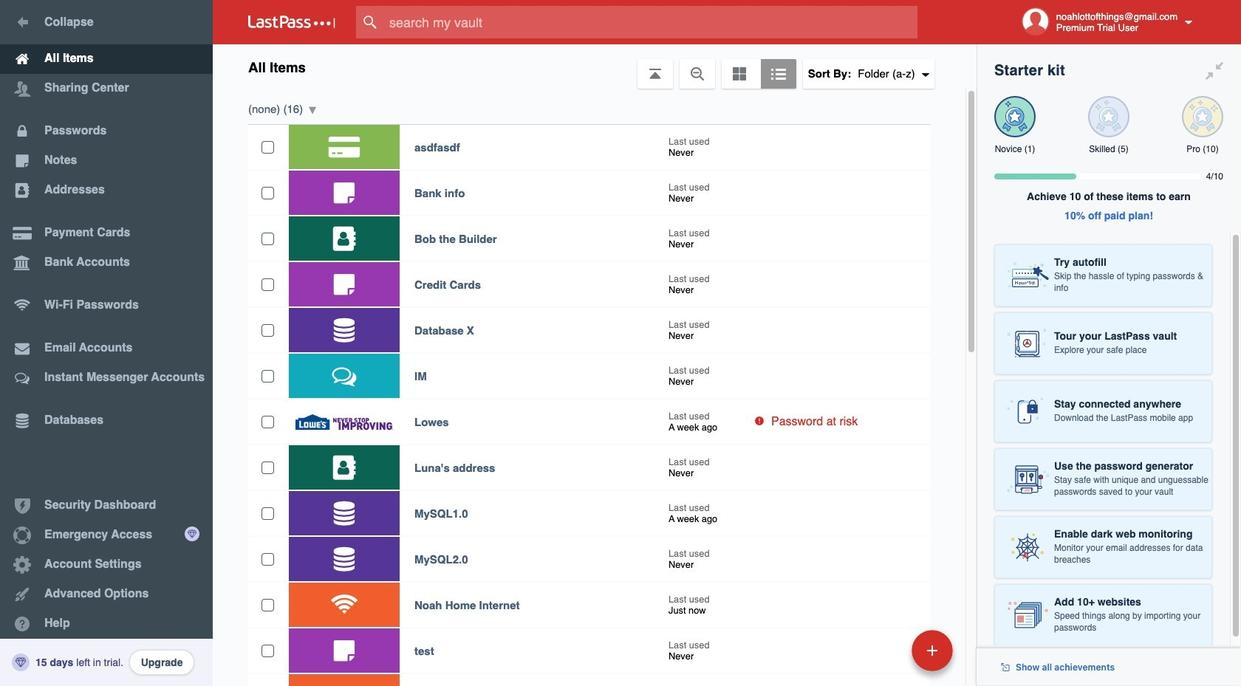 Task type: vqa. For each thing, say whether or not it's contained in the screenshot.
dialog
no



Task type: locate. For each thing, give the bounding box(es) containing it.
new item navigation
[[810, 626, 962, 687]]

lastpass image
[[248, 16, 336, 29]]

main navigation navigation
[[0, 0, 213, 687]]

new item element
[[810, 630, 959, 672]]



Task type: describe. For each thing, give the bounding box(es) containing it.
Search search field
[[356, 6, 947, 38]]

search my vault text field
[[356, 6, 947, 38]]

vault options navigation
[[213, 44, 977, 89]]



